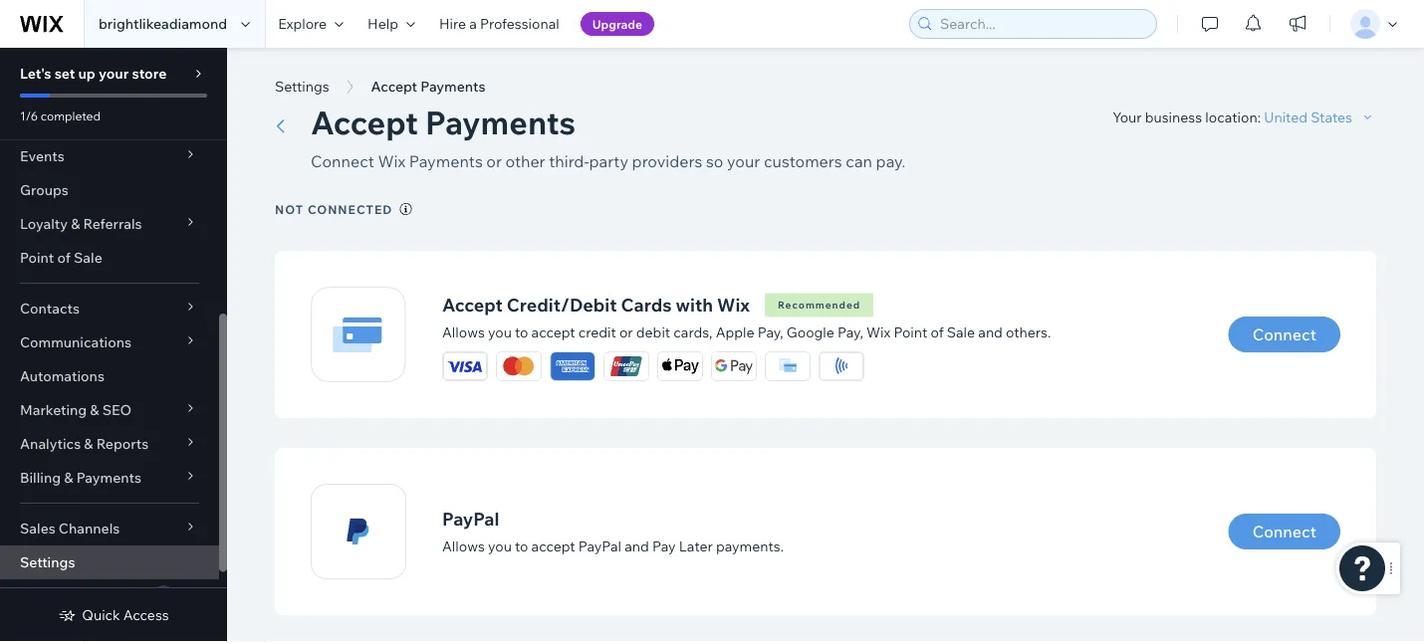 Task type: describe. For each thing, give the bounding box(es) containing it.
accept inside "paypal allows you to accept paypal and pay later payments."
[[532, 538, 575, 555]]

allows you to accept credit or debit cards, apple pay , google pay , wix point of sale and others.
[[442, 324, 1052, 341]]

accept for accept payments connect wix payments or other third-party providers so your customers can pay.
[[311, 102, 418, 142]]

cards,
[[674, 324, 713, 341]]

with
[[676, 294, 714, 316]]

location:
[[1206, 108, 1262, 126]]

quick access button
[[58, 607, 169, 625]]

sales channels button
[[0, 512, 219, 546]]

united
[[1265, 108, 1308, 126]]

loyalty & referrals
[[20, 215, 142, 233]]

third-
[[549, 151, 589, 171]]

cards
[[621, 294, 672, 316]]

& for billing
[[64, 469, 73, 487]]

accept for accept credit/debit cards with wix
[[442, 294, 503, 316]]

google pay image
[[712, 352, 756, 380]]

settings for the settings button
[[275, 78, 329, 95]]

others.
[[1006, 324, 1052, 341]]

1 horizontal spatial of
[[931, 324, 944, 341]]

1 you from the top
[[488, 324, 512, 341]]

1 , from the left
[[780, 324, 784, 341]]

allows inside "paypal allows you to accept paypal and pay later payments."
[[442, 538, 485, 555]]

marketing & seo
[[20, 402, 132, 419]]

settings button
[[265, 72, 339, 102]]

events
[[20, 147, 64, 165]]

tap to pay on mobile image
[[820, 352, 864, 380]]

0 horizontal spatial paypal
[[442, 508, 500, 530]]

1/6 completed
[[20, 108, 101, 123]]

let's
[[20, 65, 51, 82]]

1/6
[[20, 108, 38, 123]]

analytics
[[20, 435, 81, 453]]

seo
[[102, 402, 132, 419]]

marketing
[[20, 402, 87, 419]]

help button
[[356, 0, 427, 48]]

sidebar element
[[0, 0, 227, 643]]

other
[[506, 151, 546, 171]]

point of sale link
[[0, 241, 219, 275]]

united states button
[[1265, 108, 1377, 126]]

referrals
[[83, 215, 142, 233]]

hire
[[439, 15, 466, 32]]

1 horizontal spatial paypal
[[579, 538, 622, 555]]

automations
[[20, 368, 105, 385]]

set
[[55, 65, 75, 82]]

your business location:
[[1113, 108, 1265, 126]]

1 horizontal spatial point
[[894, 324, 928, 341]]

and inside "paypal allows you to accept paypal and pay later payments."
[[625, 538, 650, 555]]

connect button for allows you to accept credit or debit cards,
[[1229, 317, 1341, 353]]

chinaunionpay image
[[605, 352, 649, 380]]

accept payments button
[[361, 72, 496, 102]]

sales channels
[[20, 520, 120, 538]]

let's set up your store
[[20, 65, 167, 82]]

point of sale
[[20, 249, 102, 267]]

completed
[[41, 108, 101, 123]]

Search... field
[[935, 10, 1151, 38]]

point inside "point of sale" link
[[20, 249, 54, 267]]

providers
[[632, 151, 703, 171]]

customers
[[764, 151, 843, 171]]

automations link
[[0, 360, 219, 394]]

reports
[[96, 435, 149, 453]]

so
[[706, 151, 724, 171]]

events button
[[0, 140, 219, 173]]

analytics & reports
[[20, 435, 149, 453]]

not
[[275, 202, 304, 217]]

to inside "paypal allows you to accept paypal and pay later payments."
[[515, 538, 529, 555]]

of inside sidebar element
[[57, 249, 71, 267]]

payments.
[[716, 538, 784, 555]]

quick access
[[82, 607, 169, 624]]

1 accept from the top
[[532, 324, 575, 341]]

up
[[78, 65, 96, 82]]

loyalty
[[20, 215, 68, 233]]

payments down the accept payments 'button'
[[409, 151, 483, 171]]

paypal allows you to accept paypal and pay later payments.
[[442, 508, 784, 555]]

wix inside accept payments connect wix payments or other third-party providers so your customers can pay.
[[378, 151, 406, 171]]

your inside accept payments connect wix payments or other third-party providers so your customers can pay.
[[727, 151, 761, 171]]

marketing & seo button
[[0, 394, 219, 427]]

states
[[1311, 108, 1353, 126]]

1 horizontal spatial and
[[979, 324, 1003, 341]]

upgrade button
[[581, 12, 655, 36]]



Task type: vqa. For each thing, say whether or not it's contained in the screenshot.
'Reports' to the left
no



Task type: locate. For each thing, give the bounding box(es) containing it.
accept inside accept payments connect wix payments or other third-party providers so your customers can pay.
[[311, 102, 418, 142]]

sale left others.
[[947, 324, 976, 341]]

2 vertical spatial wix
[[867, 324, 891, 341]]

connect for allows you to accept paypal and pay later payments.
[[1253, 522, 1317, 542]]

1 vertical spatial paypal
[[579, 538, 622, 555]]

of
[[57, 249, 71, 267], [931, 324, 944, 341]]

1 horizontal spatial ,
[[860, 324, 864, 341]]

communications button
[[0, 326, 219, 360]]

0 vertical spatial or
[[487, 151, 502, 171]]

or left other
[[487, 151, 502, 171]]

wix point of sale image
[[774, 352, 802, 380]]

pay inside "paypal allows you to accept paypal and pay later payments."
[[653, 538, 676, 555]]

settings for settings link
[[20, 554, 75, 571]]

settings inside button
[[275, 78, 329, 95]]

& right billing
[[64, 469, 73, 487]]

pay
[[758, 324, 780, 341], [838, 324, 860, 341], [653, 538, 676, 555]]

1 vertical spatial of
[[931, 324, 944, 341]]

0 vertical spatial connect button
[[1229, 317, 1341, 353]]

business
[[1146, 108, 1203, 126]]

and left others.
[[979, 324, 1003, 341]]

2 connect button from the top
[[1229, 514, 1341, 550]]

1 vertical spatial accept
[[532, 538, 575, 555]]

access
[[123, 607, 169, 624]]

0 horizontal spatial ,
[[780, 324, 784, 341]]

0 horizontal spatial settings
[[20, 554, 75, 571]]

& left reports
[[84, 435, 93, 453]]

billing & payments button
[[0, 461, 219, 495]]

payments down analytics & reports popup button at bottom
[[76, 469, 141, 487]]

1 vertical spatial connect
[[1253, 325, 1317, 345]]

1 vertical spatial accept
[[311, 102, 418, 142]]

0 vertical spatial you
[[488, 324, 512, 341]]

settings link
[[0, 546, 219, 580]]

brightlikeadiamond
[[99, 15, 227, 32]]

2 , from the left
[[860, 324, 864, 341]]

recommended
[[778, 299, 861, 311]]

apple pay image
[[659, 352, 702, 380]]

payments inside 'button'
[[421, 78, 486, 95]]

your right "up"
[[99, 65, 129, 82]]

not connected
[[275, 202, 393, 217]]

your
[[1113, 108, 1142, 126]]

can
[[846, 151, 873, 171]]

0 vertical spatial of
[[57, 249, 71, 267]]

wix
[[378, 151, 406, 171], [718, 294, 750, 316], [867, 324, 891, 341]]

loyalty & referrals button
[[0, 207, 219, 241]]

accept payments
[[371, 78, 486, 95]]

1 connect button from the top
[[1229, 317, 1341, 353]]

& for analytics
[[84, 435, 93, 453]]

accept inside 'button'
[[371, 78, 418, 95]]

contacts
[[20, 300, 80, 317]]

paypal
[[442, 508, 500, 530], [579, 538, 622, 555]]

accept down help button
[[371, 78, 418, 95]]

accept
[[532, 324, 575, 341], [532, 538, 575, 555]]

2 you from the top
[[488, 538, 512, 555]]

accept credit/debit cards with wix
[[442, 294, 750, 316]]

accept up visa image
[[442, 294, 503, 316]]

upgrade
[[593, 16, 643, 31]]

help
[[368, 15, 399, 32]]

quick
[[82, 607, 120, 624]]

pay up 'tap to pay on mobile' 'icon'
[[838, 324, 860, 341]]

billing
[[20, 469, 61, 487]]

channels
[[59, 520, 120, 538]]

1 horizontal spatial sale
[[947, 324, 976, 341]]

accept payments connect wix payments or other third-party providers so your customers can pay.
[[311, 102, 906, 171]]

payments down hire
[[421, 78, 486, 95]]

, left google
[[780, 324, 784, 341]]

and left later
[[625, 538, 650, 555]]

& right loyalty
[[71, 215, 80, 233]]

0 horizontal spatial and
[[625, 538, 650, 555]]

sales
[[20, 520, 56, 538]]

1 horizontal spatial settings
[[275, 78, 329, 95]]

or
[[487, 151, 502, 171], [620, 324, 633, 341]]

accept for accept payments
[[371, 78, 418, 95]]

1 horizontal spatial wix
[[718, 294, 750, 316]]

0 vertical spatial to
[[515, 324, 529, 341]]

0 horizontal spatial of
[[57, 249, 71, 267]]

connected
[[308, 202, 393, 217]]

you
[[488, 324, 512, 341], [488, 538, 512, 555]]

2 allows from the top
[[442, 538, 485, 555]]

2 vertical spatial accept
[[442, 294, 503, 316]]

later
[[679, 538, 713, 555]]

1 vertical spatial to
[[515, 538, 529, 555]]

0 vertical spatial paypal
[[442, 508, 500, 530]]

explore
[[278, 15, 327, 32]]

1 vertical spatial and
[[625, 538, 650, 555]]

1 horizontal spatial your
[[727, 151, 761, 171]]

of left others.
[[931, 324, 944, 341]]

2 to from the top
[[515, 538, 529, 555]]

0 vertical spatial settings
[[275, 78, 329, 95]]

pay right apple
[[758, 324, 780, 341]]

allows
[[442, 324, 485, 341], [442, 538, 485, 555]]

your right "so"
[[727, 151, 761, 171]]

0 horizontal spatial sale
[[74, 249, 102, 267]]

,
[[780, 324, 784, 341], [860, 324, 864, 341]]

analytics & reports button
[[0, 427, 219, 461]]

& for loyalty
[[71, 215, 80, 233]]

pay left later
[[653, 538, 676, 555]]

0 vertical spatial accept
[[371, 78, 418, 95]]

and
[[979, 324, 1003, 341], [625, 538, 650, 555]]

payments inside popup button
[[76, 469, 141, 487]]

mastercard image
[[497, 352, 541, 380]]

1 allows from the top
[[442, 324, 485, 341]]

& for marketing
[[90, 402, 99, 419]]

amex image
[[551, 352, 595, 380]]

0 vertical spatial wix
[[378, 151, 406, 171]]

0 vertical spatial accept
[[532, 324, 575, 341]]

0 vertical spatial point
[[20, 249, 54, 267]]

1 horizontal spatial or
[[620, 324, 633, 341]]

settings down sales
[[20, 554, 75, 571]]

your
[[99, 65, 129, 82], [727, 151, 761, 171]]

0 horizontal spatial wix
[[378, 151, 406, 171]]

1 vertical spatial or
[[620, 324, 633, 341]]

2 horizontal spatial pay
[[838, 324, 860, 341]]

2 vertical spatial connect
[[1253, 522, 1317, 542]]

1 vertical spatial your
[[727, 151, 761, 171]]

wix up the connected
[[378, 151, 406, 171]]

credit
[[579, 324, 617, 341]]

or left debit
[[620, 324, 633, 341]]

1 vertical spatial sale
[[947, 324, 976, 341]]

1 vertical spatial connect button
[[1229, 514, 1341, 550]]

1 vertical spatial point
[[894, 324, 928, 341]]

settings inside sidebar element
[[20, 554, 75, 571]]

google
[[787, 324, 835, 341]]

1 vertical spatial settings
[[20, 554, 75, 571]]

pay.
[[876, 151, 906, 171]]

1 vertical spatial you
[[488, 538, 512, 555]]

0 vertical spatial sale
[[74, 249, 102, 267]]

groups link
[[0, 173, 219, 207]]

, up 'tap to pay on mobile' 'icon'
[[860, 324, 864, 341]]

wix right google
[[867, 324, 891, 341]]

of down loyalty & referrals
[[57, 249, 71, 267]]

hire a professional
[[439, 15, 560, 32]]

0 vertical spatial your
[[99, 65, 129, 82]]

billing & payments
[[20, 469, 141, 487]]

settings down explore
[[275, 78, 329, 95]]

2 accept from the top
[[532, 538, 575, 555]]

you inside "paypal allows you to accept paypal and pay later payments."
[[488, 538, 512, 555]]

1 to from the top
[[515, 324, 529, 341]]

wix up apple
[[718, 294, 750, 316]]

0 vertical spatial connect
[[311, 151, 374, 171]]

accept down the settings button
[[311, 102, 418, 142]]

connect inside accept payments connect wix payments or other third-party providers so your customers can pay.
[[311, 151, 374, 171]]

0 horizontal spatial or
[[487, 151, 502, 171]]

your inside sidebar element
[[99, 65, 129, 82]]

1 vertical spatial wix
[[718, 294, 750, 316]]

& left seo
[[90, 402, 99, 419]]

visa image
[[443, 352, 487, 380]]

groups
[[20, 181, 69, 199]]

or for payments
[[487, 151, 502, 171]]

contacts button
[[0, 292, 219, 326]]

connect button
[[1229, 317, 1341, 353], [1229, 514, 1341, 550]]

connect for allows you to accept credit or debit cards,
[[1253, 325, 1317, 345]]

professional
[[480, 15, 560, 32]]

payments
[[421, 78, 486, 95], [426, 102, 576, 142], [409, 151, 483, 171], [76, 469, 141, 487]]

sale inside sidebar element
[[74, 249, 102, 267]]

communications
[[20, 334, 132, 351]]

0 horizontal spatial pay
[[653, 538, 676, 555]]

store
[[132, 65, 167, 82]]

debit
[[636, 324, 671, 341]]

payments up other
[[426, 102, 576, 142]]

a
[[470, 15, 477, 32]]

party
[[589, 151, 629, 171]]

sale down loyalty & referrals
[[74, 249, 102, 267]]

connect
[[311, 151, 374, 171], [1253, 325, 1317, 345], [1253, 522, 1317, 542]]

&
[[71, 215, 80, 233], [90, 402, 99, 419], [84, 435, 93, 453], [64, 469, 73, 487]]

point
[[20, 249, 54, 267], [894, 324, 928, 341]]

0 vertical spatial and
[[979, 324, 1003, 341]]

hire a professional link
[[427, 0, 572, 48]]

0 horizontal spatial point
[[20, 249, 54, 267]]

sale
[[74, 249, 102, 267], [947, 324, 976, 341]]

2 horizontal spatial wix
[[867, 324, 891, 341]]

0 vertical spatial allows
[[442, 324, 485, 341]]

credit/debit
[[507, 294, 617, 316]]

settings
[[275, 78, 329, 95], [20, 554, 75, 571]]

connect button for allows you to accept paypal and pay later payments.
[[1229, 514, 1341, 550]]

united states
[[1265, 108, 1353, 126]]

accept
[[371, 78, 418, 95], [311, 102, 418, 142], [442, 294, 503, 316]]

or inside accept payments connect wix payments or other third-party providers so your customers can pay.
[[487, 151, 502, 171]]

apple
[[716, 324, 755, 341]]

0 horizontal spatial your
[[99, 65, 129, 82]]

1 horizontal spatial pay
[[758, 324, 780, 341]]

or for you
[[620, 324, 633, 341]]

1 vertical spatial allows
[[442, 538, 485, 555]]



